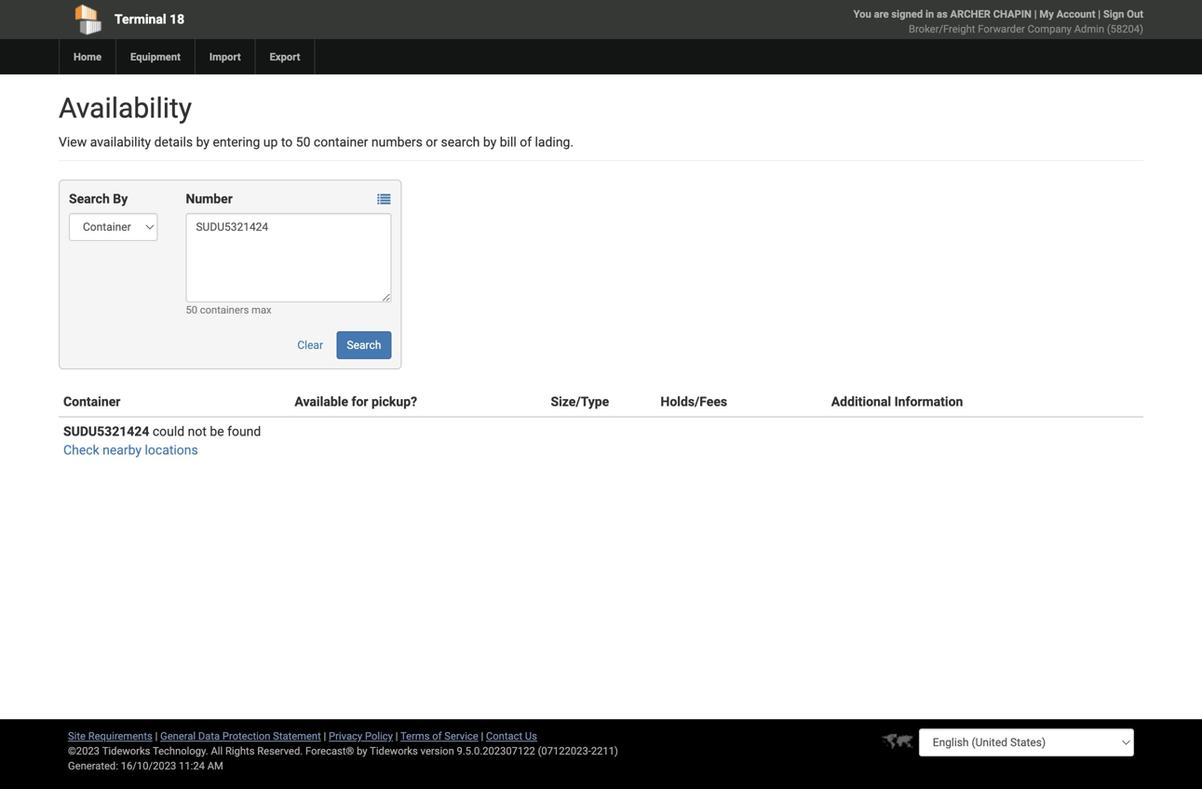 Task type: vqa. For each thing, say whether or not it's contained in the screenshot.
'is'
no



Task type: describe. For each thing, give the bounding box(es) containing it.
max
[[252, 304, 272, 316]]

check nearby locations link
[[63, 443, 198, 458]]

of inside site requirements | general data protection statement | privacy policy | terms of service | contact us ©2023 tideworks technology. all rights reserved. forecast® by tideworks version 9.5.0.202307122 (07122023-2211) generated: 16/10/2023 11:24 am
[[432, 731, 442, 743]]

sudu5321424 could not be found check nearby locations
[[63, 424, 261, 458]]

in
[[926, 8, 934, 20]]

| left the sign at the top
[[1098, 8, 1101, 20]]

| left my
[[1034, 8, 1037, 20]]

to
[[281, 135, 293, 150]]

| up forecast®
[[324, 731, 326, 743]]

search for search
[[347, 339, 381, 352]]

for
[[352, 394, 368, 410]]

home
[[74, 51, 101, 63]]

| left the general
[[155, 731, 158, 743]]

policy
[[365, 731, 393, 743]]

archer
[[950, 8, 991, 20]]

site requirements | general data protection statement | privacy policy | terms of service | contact us ©2023 tideworks technology. all rights reserved. forecast® by tideworks version 9.5.0.202307122 (07122023-2211) generated: 16/10/2023 11:24 am
[[68, 731, 618, 772]]

site requirements link
[[68, 731, 153, 743]]

am
[[207, 760, 223, 772]]

search for search by
[[69, 191, 110, 207]]

| up tideworks
[[396, 731, 398, 743]]

size/type
[[551, 394, 609, 410]]

9.5.0.202307122
[[457, 745, 535, 758]]

sign out link
[[1103, 8, 1143, 20]]

| up 9.5.0.202307122
[[481, 731, 483, 743]]

my account link
[[1040, 8, 1096, 20]]

terminal 18
[[115, 12, 185, 27]]

general
[[160, 731, 196, 743]]

data
[[198, 731, 220, 743]]

50 containers max
[[186, 304, 272, 316]]

us
[[525, 731, 537, 743]]

import
[[209, 51, 241, 63]]

sudu5321424
[[63, 424, 149, 440]]

view availability details by entering up to 50 container numbers or search by bill of lading.
[[59, 135, 574, 150]]

you are signed in as archer chapin | my account | sign out broker/freight forwarder company admin (58204)
[[854, 8, 1143, 35]]

terms of service link
[[400, 731, 478, 743]]

search
[[441, 135, 480, 150]]

account
[[1057, 8, 1096, 20]]

privacy policy link
[[329, 731, 393, 743]]

as
[[937, 8, 948, 20]]

could
[[153, 424, 185, 440]]

view
[[59, 135, 87, 150]]

service
[[444, 731, 478, 743]]

export
[[270, 51, 300, 63]]

©2023 tideworks
[[68, 745, 150, 758]]

1 vertical spatial 50
[[186, 304, 197, 316]]

number
[[186, 191, 233, 207]]

terminal 18 link
[[59, 0, 494, 39]]

sign
[[1103, 8, 1124, 20]]

not
[[188, 424, 207, 440]]

out
[[1127, 8, 1143, 20]]

2211)
[[591, 745, 618, 758]]

rights
[[225, 745, 255, 758]]

up
[[263, 135, 278, 150]]

18
[[170, 12, 185, 27]]

pickup?
[[372, 394, 417, 410]]

availability
[[90, 135, 151, 150]]

statement
[[273, 731, 321, 743]]

1 horizontal spatial 50
[[296, 135, 311, 150]]

be
[[210, 424, 224, 440]]

forecast®
[[305, 745, 354, 758]]

lading.
[[535, 135, 574, 150]]

export link
[[255, 39, 314, 74]]

search by
[[69, 191, 128, 207]]

contact
[[486, 731, 523, 743]]

equipment
[[130, 51, 181, 63]]

by inside site requirements | general data protection statement | privacy policy | terms of service | contact us ©2023 tideworks technology. all rights reserved. forecast® by tideworks version 9.5.0.202307122 (07122023-2211) generated: 16/10/2023 11:24 am
[[357, 745, 367, 758]]



Task type: locate. For each thing, give the bounding box(es) containing it.
50 right to
[[296, 135, 311, 150]]

2 horizontal spatial by
[[483, 135, 497, 150]]

terms
[[400, 731, 430, 743]]

company
[[1028, 23, 1072, 35]]

numbers
[[371, 135, 423, 150]]

by left bill
[[483, 135, 497, 150]]

signed
[[892, 8, 923, 20]]

0 horizontal spatial of
[[432, 731, 442, 743]]

container
[[63, 394, 120, 410]]

generated:
[[68, 760, 118, 772]]

search inside button
[[347, 339, 381, 352]]

search left by
[[69, 191, 110, 207]]

holds/fees
[[661, 394, 727, 410]]

|
[[1034, 8, 1037, 20], [1098, 8, 1101, 20], [155, 731, 158, 743], [324, 731, 326, 743], [396, 731, 398, 743], [481, 731, 483, 743]]

0 vertical spatial 50
[[296, 135, 311, 150]]

by down privacy policy link
[[357, 745, 367, 758]]

of
[[520, 135, 532, 150], [432, 731, 442, 743]]

you
[[854, 8, 871, 20]]

clear button
[[287, 332, 333, 359]]

requirements
[[88, 731, 153, 743]]

technology.
[[153, 745, 208, 758]]

locations
[[145, 443, 198, 458]]

admin
[[1074, 23, 1104, 35]]

50 left containers
[[186, 304, 197, 316]]

chapin
[[993, 8, 1032, 20]]

11:24
[[179, 760, 205, 772]]

0 horizontal spatial search
[[69, 191, 110, 207]]

additional
[[831, 394, 891, 410]]

contact us link
[[486, 731, 537, 743]]

forwarder
[[978, 23, 1025, 35]]

of right bill
[[520, 135, 532, 150]]

1 vertical spatial of
[[432, 731, 442, 743]]

50
[[296, 135, 311, 150], [186, 304, 197, 316]]

information
[[894, 394, 963, 410]]

0 vertical spatial search
[[69, 191, 110, 207]]

Number text field
[[186, 213, 391, 303]]

are
[[874, 8, 889, 20]]

containers
[[200, 304, 249, 316]]

tideworks
[[370, 745, 418, 758]]

additional information
[[831, 394, 963, 410]]

clear
[[297, 339, 323, 352]]

version
[[421, 745, 454, 758]]

bill
[[500, 135, 517, 150]]

of up version
[[432, 731, 442, 743]]

0 horizontal spatial 50
[[186, 304, 197, 316]]

privacy
[[329, 731, 362, 743]]

reserved.
[[257, 745, 303, 758]]

16/10/2023
[[121, 760, 176, 772]]

general data protection statement link
[[160, 731, 321, 743]]

(58204)
[[1107, 23, 1143, 35]]

0 horizontal spatial by
[[196, 135, 210, 150]]

by right details
[[196, 135, 210, 150]]

1 horizontal spatial of
[[520, 135, 532, 150]]

protection
[[222, 731, 270, 743]]

details
[[154, 135, 193, 150]]

0 vertical spatial of
[[520, 135, 532, 150]]

check
[[63, 443, 99, 458]]

show list image
[[377, 193, 390, 206]]

search
[[69, 191, 110, 207], [347, 339, 381, 352]]

found
[[227, 424, 261, 440]]

available for pickup?
[[295, 394, 417, 410]]

search right clear button
[[347, 339, 381, 352]]

entering
[[213, 135, 260, 150]]

home link
[[59, 39, 115, 74]]

1 horizontal spatial search
[[347, 339, 381, 352]]

1 vertical spatial search
[[347, 339, 381, 352]]

all
[[211, 745, 223, 758]]

by
[[113, 191, 128, 207]]

broker/freight
[[909, 23, 975, 35]]

terminal
[[115, 12, 166, 27]]

container
[[314, 135, 368, 150]]

by
[[196, 135, 210, 150], [483, 135, 497, 150], [357, 745, 367, 758]]

1 horizontal spatial by
[[357, 745, 367, 758]]

import link
[[195, 39, 255, 74]]

search button
[[337, 332, 391, 359]]

equipment link
[[115, 39, 195, 74]]

nearby
[[103, 443, 142, 458]]

or
[[426, 135, 438, 150]]

my
[[1040, 8, 1054, 20]]

(07122023-
[[538, 745, 591, 758]]



